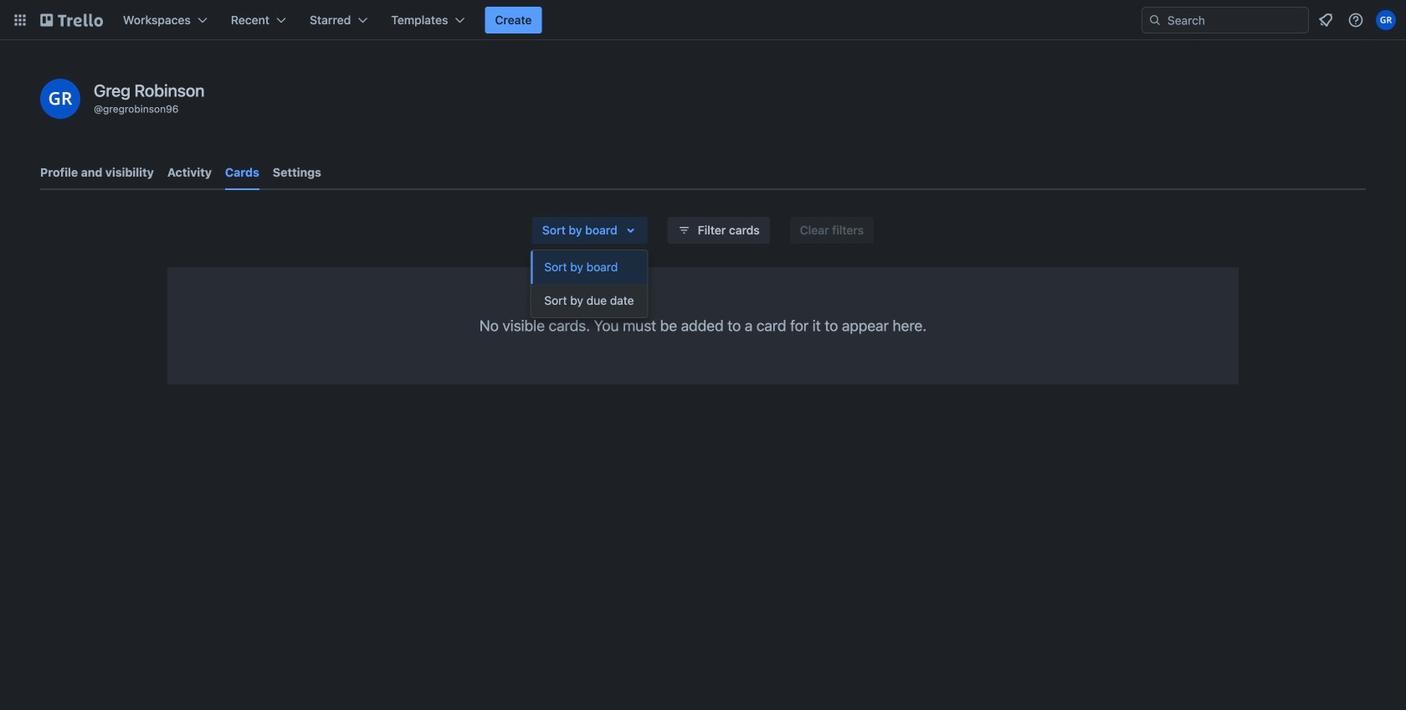 Task type: locate. For each thing, give the bounding box(es) containing it.
back to home image
[[40, 7, 103, 33]]

Search field
[[1162, 8, 1309, 32]]

0 vertical spatial greg robinson (gregrobinson96) image
[[1377, 10, 1397, 30]]

primary element
[[0, 0, 1407, 40]]

greg robinson (gregrobinson96) image
[[1377, 10, 1397, 30], [40, 79, 80, 119]]

0 notifications image
[[1316, 10, 1336, 30]]

open information menu image
[[1348, 12, 1365, 28]]

greg robinson (gregrobinson96) image down back to home image in the top of the page
[[40, 79, 80, 119]]

0 horizontal spatial greg robinson (gregrobinson96) image
[[40, 79, 80, 119]]

menu
[[531, 250, 648, 317]]

greg robinson (gregrobinson96) image right open information menu image
[[1377, 10, 1397, 30]]

1 horizontal spatial greg robinson (gregrobinson96) image
[[1377, 10, 1397, 30]]

1 vertical spatial greg robinson (gregrobinson96) image
[[40, 79, 80, 119]]



Task type: describe. For each thing, give the bounding box(es) containing it.
search image
[[1149, 13, 1162, 27]]



Task type: vqa. For each thing, say whether or not it's contained in the screenshot.
the bottommost (optional)
no



